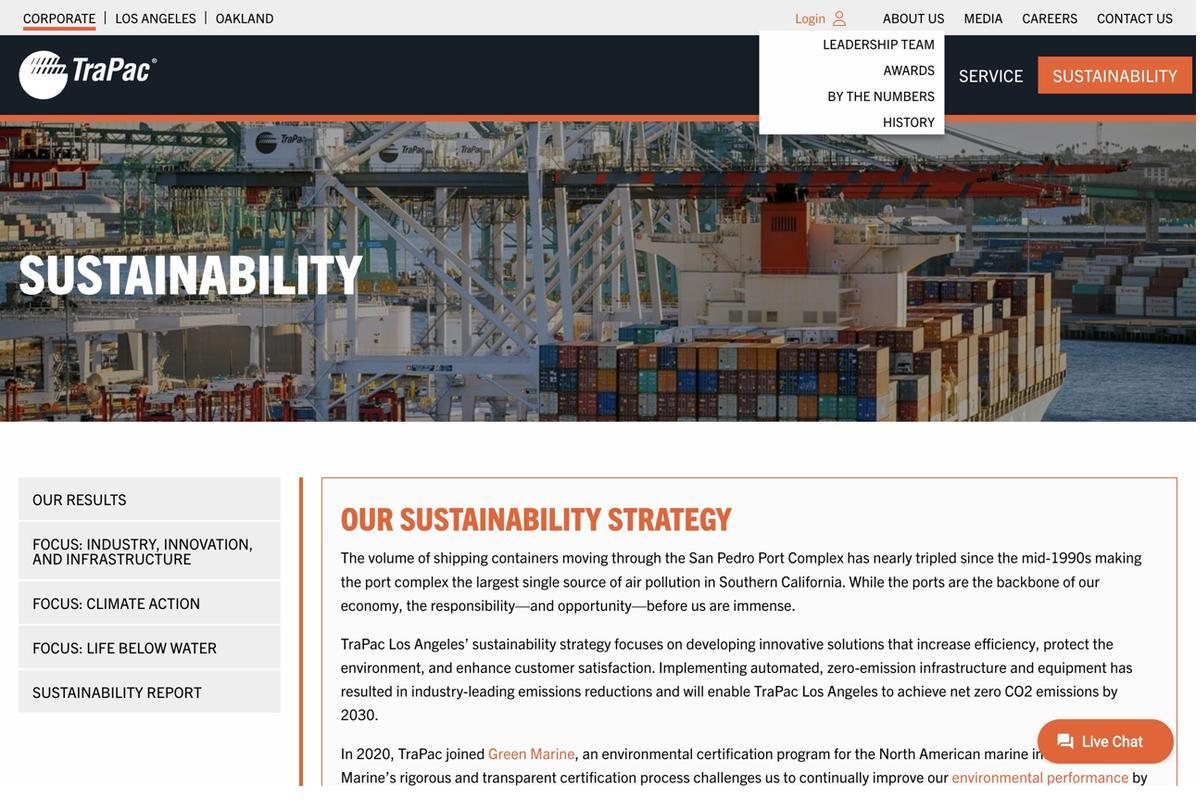 Task type: describe. For each thing, give the bounding box(es) containing it.
the left mid-
[[998, 548, 1019, 566]]

about
[[884, 9, 925, 26]]

1 emissions from the left
[[518, 681, 582, 700]]

in 2020, trapac joined green marine
[[341, 743, 575, 762]]

angeles'
[[414, 634, 469, 652]]

our for our results
[[32, 489, 63, 508]]

responsibility—and
[[431, 595, 555, 614]]

transparent
[[483, 767, 557, 786]]

1 horizontal spatial are
[[949, 571, 969, 590]]

while
[[850, 571, 885, 590]]

our inside the ", an environmental certification program for the north american marine industry.  green marine's rigorous and transparent certification process challenges us to continually improve our"
[[928, 767, 949, 786]]

action
[[149, 593, 200, 612]]

tripled
[[916, 548, 958, 566]]

angeles inside los angeles link
[[141, 9, 196, 26]]

by
[[828, 87, 844, 104]]

media link
[[965, 5, 1004, 31]]

implementing
[[659, 657, 748, 676]]

awards link
[[760, 57, 945, 83]]

2030.
[[341, 705, 379, 723]]

challenges
[[694, 767, 762, 786]]

protect
[[1044, 634, 1090, 652]]

and
[[32, 549, 63, 567]]

our results link
[[19, 477, 281, 520]]

zero
[[975, 681, 1002, 700]]

report
[[147, 682, 202, 701]]

enhance
[[456, 657, 512, 676]]

about us link
[[884, 5, 945, 31]]

through
[[612, 548, 662, 566]]

economy,
[[341, 595, 403, 614]]

solutions
[[828, 634, 885, 652]]

has inside trapac los angeles' sustainability strategy focuses on developing innovative solutions that increase efficiency, protect the environment, and enhance customer satisfaction. implementing automated, zero-emission infrastructure and equipment has resulted in industry-leading emissions reductions and will enable trapac los angeles to achieve net zero co2 emissions by 2030.
[[1111, 657, 1133, 676]]

industry-
[[412, 681, 468, 700]]

north
[[879, 743, 916, 762]]

about us leadership team awards by the numbers history
[[823, 9, 945, 130]]

air
[[626, 571, 642, 590]]

us inside the volume of shipping containers moving through the san pedro port complex has nearly tripled since the mid-1990s making the port complex the largest single source of air pollution in southern california. while the ports are the backbone of our economy, the responsibility—and opportunity—before us are immense.
[[692, 595, 706, 614]]

in inside trapac los angeles' sustainability strategy focuses on developing innovative solutions that increase efficiency, protect the environment, and enhance customer satisfaction. implementing automated, zero-emission infrastructure and equipment has resulted in industry-leading emissions reductions and will enable trapac los angeles to achieve net zero co2 emissions by 2030.
[[396, 681, 408, 700]]

climate
[[87, 593, 145, 612]]

the down "nearly" at bottom right
[[889, 571, 909, 590]]

achieve
[[898, 681, 947, 700]]

leading
[[468, 681, 515, 700]]

program
[[777, 743, 831, 762]]

innovative
[[759, 634, 824, 652]]

menu inside menu bar
[[760, 31, 945, 134]]

focus: for focus: climate action
[[32, 593, 83, 612]]

the inside about us leadership team awards by the numbers history
[[847, 87, 871, 104]]

1 horizontal spatial environmental
[[953, 767, 1044, 786]]

2 horizontal spatial of
[[1064, 571, 1076, 590]]

service link
[[945, 56, 1039, 94]]

careers link
[[1023, 5, 1078, 31]]

, an environmental certification program for the north american marine industry.  green marine's rigorous and transparent certification process challenges us to continually improve our
[[341, 743, 1130, 786]]

to inside the ", an environmental certification program for the north american marine industry.  green marine's rigorous and transparent certification process challenges us to continually improve our"
[[784, 767, 796, 786]]

1 horizontal spatial sustainability
[[400, 497, 602, 537]]

los angeles
[[115, 9, 196, 26]]

in inside the volume of shipping containers moving through the san pedro port complex has nearly tripled since the mid-1990s making the port complex the largest single source of air pollution in southern california. while the ports are the backbone of our economy, the responsibility—and opportunity—before us are immense.
[[705, 571, 716, 590]]

satisfaction.
[[579, 657, 656, 676]]

our sustainability strategy
[[341, 497, 732, 537]]

equipment
[[1038, 657, 1107, 676]]

water
[[170, 638, 217, 656]]

efficiency,
[[975, 634, 1041, 652]]

login link
[[796, 9, 826, 26]]

green marine link
[[489, 743, 575, 762]]

single
[[523, 571, 560, 590]]

1 horizontal spatial trapac
[[398, 743, 443, 762]]

zero-
[[828, 657, 860, 676]]

port
[[365, 571, 391, 590]]

by inside trapac los angeles' sustainability strategy focuses on developing innovative solutions that increase efficiency, protect the environment, and enhance customer satisfaction. implementing automated, zero-emission infrastructure and equipment has resulted in industry-leading emissions reductions and will enable trapac los angeles to achieve net zero co2 emissions by 2030.
[[1103, 681, 1118, 700]]

increase
[[917, 634, 972, 652]]

sustainability link
[[1039, 56, 1193, 94]]

sustainability
[[473, 634, 557, 652]]

backbone
[[997, 571, 1060, 590]]

login
[[796, 9, 826, 26]]

the volume of shipping containers moving through the san pedro port complex has nearly tripled since the mid-1990s making the port complex the largest single source of air pollution in southern california. while the ports are the backbone of our economy, the responsibility—and opportunity—before us are immense.
[[341, 548, 1142, 614]]

2020,
[[357, 743, 395, 762]]

that
[[888, 634, 914, 652]]

developing
[[687, 634, 756, 652]]

1 green from the left
[[489, 743, 527, 762]]

the inside trapac los angeles' sustainability strategy focuses on developing innovative solutions that increase efficiency, protect the environment, and enhance customer satisfaction. implementing automated, zero-emission infrastructure and equipment has resulted in industry-leading emissions reductions and will enable trapac los angeles to achieve net zero co2 emissions by 2030.
[[1094, 634, 1114, 652]]

improve
[[873, 767, 925, 786]]

the down complex
[[407, 595, 427, 614]]

2 emissions from the left
[[1037, 681, 1100, 700]]

since
[[961, 548, 995, 566]]

contact us
[[1098, 9, 1174, 26]]

industry,
[[87, 534, 160, 553]]

source
[[564, 571, 607, 590]]

focus: industry, innovation, and infrastructure
[[32, 534, 253, 567]]

containers
[[492, 548, 559, 566]]

corporate image
[[19, 49, 158, 101]]

0 horizontal spatial are
[[710, 595, 730, 614]]

the up pollution
[[665, 548, 686, 566]]

customer
[[515, 657, 575, 676]]

leadership
[[823, 35, 899, 52]]

1 horizontal spatial los
[[389, 634, 411, 652]]

net
[[951, 681, 971, 700]]

safety
[[872, 64, 930, 85]]

industry.
[[1033, 743, 1088, 762]]

below
[[118, 638, 167, 656]]

1990s
[[1051, 548, 1092, 566]]

and left will
[[656, 681, 680, 700]]

focus: for focus: industry, innovation, and infrastructure
[[32, 534, 83, 553]]

sustainability inside menu item
[[1054, 64, 1178, 85]]

environment,
[[341, 657, 425, 676]]

rigorous
[[400, 767, 452, 786]]



Task type: vqa. For each thing, say whether or not it's contained in the screenshot.
United
no



Task type: locate. For each thing, give the bounding box(es) containing it.
1 horizontal spatial to
[[882, 681, 895, 700]]

us inside contact us link
[[1157, 9, 1174, 26]]

0 vertical spatial in
[[705, 571, 716, 590]]

focus: down 'and'
[[32, 593, 83, 612]]

will
[[684, 681, 705, 700]]

1 vertical spatial in
[[396, 681, 408, 700]]

los right corporate link
[[115, 9, 138, 26]]

green up transparent
[[489, 743, 527, 762]]

nearly
[[874, 548, 913, 566]]

0 vertical spatial sustainability
[[400, 497, 602, 537]]

our up the the
[[341, 497, 394, 537]]

by down program
[[341, 767, 1148, 786]]

of left air
[[610, 571, 622, 590]]

1 focus: from the top
[[32, 534, 83, 553]]

the down the the
[[341, 571, 362, 590]]

certification
[[697, 743, 774, 762], [560, 767, 637, 786]]

making
[[1096, 548, 1142, 566]]

infrastructure
[[920, 657, 1007, 676]]

focus: inside focus: industry, innovation, and infrastructure
[[32, 534, 83, 553]]

focus: inside focus: life below water 'link'
[[32, 638, 83, 656]]

by down equipment
[[1103, 681, 1118, 700]]

shipping
[[434, 548, 488, 566]]

0 horizontal spatial angeles
[[141, 9, 196, 26]]

life
[[87, 638, 115, 656]]

trapac up rigorous
[[398, 743, 443, 762]]

0 horizontal spatial has
[[848, 548, 870, 566]]

sustainability
[[400, 497, 602, 537], [32, 682, 143, 701]]

2 vertical spatial los
[[802, 681, 824, 700]]

1 vertical spatial sustainability
[[32, 682, 143, 701]]

1 vertical spatial trapac
[[755, 681, 799, 700]]

port
[[758, 548, 785, 566]]

our for our sustainability strategy
[[341, 497, 394, 537]]

1 horizontal spatial us
[[1157, 9, 1174, 26]]

ports
[[913, 571, 946, 590]]

2 green from the left
[[1091, 743, 1130, 762]]

1 vertical spatial to
[[784, 767, 796, 786]]

1 vertical spatial focus:
[[32, 593, 83, 612]]

,
[[575, 743, 579, 762]]

focus: down the our results
[[32, 534, 83, 553]]

contact us link
[[1098, 5, 1174, 31]]

opportunity—before
[[558, 595, 688, 614]]

3 focus: from the top
[[32, 638, 83, 656]]

1 horizontal spatial our
[[1079, 571, 1100, 590]]

mid-
[[1022, 548, 1051, 566]]

1 horizontal spatial us
[[766, 767, 780, 786]]

focus: life below water link
[[19, 626, 281, 668]]

0 vertical spatial sustainability
[[1054, 64, 1178, 85]]

history link
[[760, 108, 945, 134]]

green inside the ", an environmental certification program for the north american marine industry.  green marine's rigorous and transparent certification process challenges us to continually improve our"
[[1091, 743, 1130, 762]]

in
[[705, 571, 716, 590], [396, 681, 408, 700]]

1 vertical spatial our
[[928, 767, 949, 786]]

certification up challenges
[[697, 743, 774, 762]]

0 vertical spatial are
[[949, 571, 969, 590]]

awards
[[884, 61, 935, 78]]

angeles inside trapac los angeles' sustainability strategy focuses on developing innovative solutions that increase efficiency, protect the environment, and enhance customer satisfaction. implementing automated, zero-emission infrastructure and equipment has resulted in industry-leading emissions reductions and will enable trapac los angeles to achieve net zero co2 emissions by 2030.
[[828, 681, 879, 700]]

1 horizontal spatial of
[[610, 571, 622, 590]]

1 vertical spatial has
[[1111, 657, 1133, 676]]

our inside our results link
[[32, 489, 63, 508]]

to
[[882, 681, 895, 700], [784, 767, 796, 786]]

largest
[[476, 571, 520, 590]]

of up complex
[[418, 548, 431, 566]]

sustainability report
[[32, 682, 202, 701]]

focus: industry, innovation, and infrastructure link
[[19, 522, 281, 579]]

strategy
[[608, 497, 732, 537]]

and down joined on the bottom left
[[455, 767, 479, 786]]

sustainability
[[1054, 64, 1178, 85], [19, 238, 362, 305]]

and inside the ", an environmental certification program for the north american marine industry.  green marine's rigorous and transparent certification process challenges us to continually improve our"
[[455, 767, 479, 786]]

2 horizontal spatial los
[[802, 681, 824, 700]]

on
[[667, 634, 683, 652]]

1 vertical spatial los
[[389, 634, 411, 652]]

1 us from the left
[[928, 9, 945, 26]]

of down 1990s
[[1064, 571, 1076, 590]]

careers
[[1023, 9, 1078, 26]]

0 horizontal spatial certification
[[560, 767, 637, 786]]

trapac down "automated,"
[[755, 681, 799, 700]]

about us menu item
[[760, 5, 945, 134]]

1 horizontal spatial our
[[341, 497, 394, 537]]

our left "results"
[[32, 489, 63, 508]]

us inside about us leadership team awards by the numbers history
[[928, 9, 945, 26]]

angeles down the zero-
[[828, 681, 879, 700]]

los
[[115, 9, 138, 26], [389, 634, 411, 652], [802, 681, 824, 700]]

menu bar containing about us leadership team awards by the numbers history
[[760, 5, 1183, 134]]

corporate
[[23, 9, 96, 26]]

san
[[690, 548, 714, 566]]

to down emission
[[882, 681, 895, 700]]

to down program
[[784, 767, 796, 786]]

us for about us leadership team awards by the numbers history
[[928, 9, 945, 26]]

in down san
[[705, 571, 716, 590]]

menu containing leadership team
[[760, 31, 945, 134]]

0 horizontal spatial our
[[928, 767, 949, 786]]

and
[[429, 657, 453, 676], [1011, 657, 1035, 676], [656, 681, 680, 700], [455, 767, 479, 786]]

0 horizontal spatial of
[[418, 548, 431, 566]]

certification down an
[[560, 767, 637, 786]]

environmental inside the ", an environmental certification program for the north american marine industry.  green marine's rigorous and transparent certification process challenges us to continually improve our"
[[602, 743, 694, 762]]

0 vertical spatial environmental
[[602, 743, 694, 762]]

co2
[[1005, 681, 1033, 700]]

sustainability menu item
[[1039, 56, 1193, 94]]

2 horizontal spatial trapac
[[755, 681, 799, 700]]

volume
[[369, 548, 415, 566]]

1 horizontal spatial sustainability
[[1054, 64, 1178, 85]]

marine
[[985, 743, 1029, 762]]

0 horizontal spatial environmental
[[602, 743, 694, 762]]

in
[[341, 743, 353, 762]]

1 vertical spatial us
[[766, 767, 780, 786]]

1 horizontal spatial has
[[1111, 657, 1133, 676]]

sustainability up containers
[[400, 497, 602, 537]]

1 vertical spatial angeles
[[828, 681, 879, 700]]

0 vertical spatial has
[[848, 548, 870, 566]]

marine's
[[341, 767, 396, 786]]

angeles
[[141, 9, 196, 26], [828, 681, 879, 700]]

to inside trapac los angeles' sustainability strategy focuses on developing innovative solutions that increase efficiency, protect the environment, and enhance customer satisfaction. implementing automated, zero-emission infrastructure and equipment has resulted in industry-leading emissions reductions and will enable trapac los angeles to achieve net zero co2 emissions by 2030.
[[882, 681, 895, 700]]

0 horizontal spatial trapac
[[341, 634, 385, 652]]

0 vertical spatial focus:
[[32, 534, 83, 553]]

has up while
[[848, 548, 870, 566]]

our results
[[32, 489, 127, 508]]

2 us from the left
[[1157, 9, 1174, 26]]

0 vertical spatial trapac
[[341, 634, 385, 652]]

our inside the volume of shipping containers moving through the san pedro port complex has nearly tripled since the mid-1990s making the port complex the largest single source of air pollution in southern california. while the ports are the backbone of our economy, the responsibility—and opportunity—before us are immense.
[[1079, 571, 1100, 590]]

reductions
[[585, 681, 653, 700]]

and down angeles'
[[429, 657, 453, 676]]

emissions down equipment
[[1037, 681, 1100, 700]]

focus:
[[32, 534, 83, 553], [32, 593, 83, 612], [32, 638, 83, 656]]

oakland link
[[216, 5, 274, 31]]

leadership team link
[[760, 31, 945, 57]]

resulted
[[341, 681, 393, 700]]

our
[[32, 489, 63, 508], [341, 497, 394, 537]]

media
[[965, 9, 1004, 26]]

1 vertical spatial environmental
[[953, 767, 1044, 786]]

1 horizontal spatial certification
[[697, 743, 774, 762]]

0 horizontal spatial us
[[928, 9, 945, 26]]

0 horizontal spatial green
[[489, 743, 527, 762]]

the right protect
[[1094, 634, 1114, 652]]

trapac
[[341, 634, 385, 652], [755, 681, 799, 700], [398, 743, 443, 762]]

for
[[834, 743, 852, 762]]

complex
[[788, 548, 844, 566]]

1 vertical spatial by
[[341, 767, 1148, 786]]

trapac up environment,
[[341, 634, 385, 652]]

innovation,
[[164, 534, 253, 553]]

0 horizontal spatial los
[[115, 9, 138, 26]]

the down the since
[[973, 571, 994, 590]]

trapac los angeles' sustainability strategy focuses on developing innovative solutions that increase efficiency, protect the environment, and enhance customer satisfaction. implementing automated, zero-emission infrastructure and equipment has resulted in industry-leading emissions reductions and will enable trapac los angeles to achieve net zero co2 emissions by 2030.
[[341, 634, 1133, 723]]

0 horizontal spatial sustainability
[[32, 682, 143, 701]]

0 vertical spatial to
[[882, 681, 895, 700]]

immense.
[[734, 595, 796, 614]]

menu bar
[[760, 5, 1183, 134], [857, 56, 1193, 94]]

focus: left life
[[32, 638, 83, 656]]

the
[[341, 548, 365, 566]]

numbers
[[874, 87, 935, 104]]

in down environment,
[[396, 681, 408, 700]]

are down southern
[[710, 595, 730, 614]]

0 horizontal spatial our
[[32, 489, 63, 508]]

the right by
[[847, 87, 871, 104]]

us down pollution
[[692, 595, 706, 614]]

focus: for focus: life below water
[[32, 638, 83, 656]]

are right ports
[[949, 571, 969, 590]]

0 horizontal spatial emissions
[[518, 681, 582, 700]]

0 vertical spatial los
[[115, 9, 138, 26]]

los up environment,
[[389, 634, 411, 652]]

2 vertical spatial focus:
[[32, 638, 83, 656]]

1 vertical spatial sustainability
[[19, 238, 362, 305]]

menu
[[760, 31, 945, 134]]

los down "automated,"
[[802, 681, 824, 700]]

has inside the volume of shipping containers moving through the san pedro port complex has nearly tripled since the mid-1990s making the port complex the largest single source of air pollution in southern california. while the ports are the backbone of our economy, the responsibility—and opportunity—before us are immense.
[[848, 548, 870, 566]]

environmental up process
[[602, 743, 694, 762]]

2 vertical spatial trapac
[[398, 743, 443, 762]]

0 horizontal spatial to
[[784, 767, 796, 786]]

us
[[692, 595, 706, 614], [766, 767, 780, 786]]

focuses
[[615, 634, 664, 652]]

us inside the ", an environmental certification program for the north american marine industry.  green marine's rigorous and transparent certification process challenges us to continually improve our"
[[766, 767, 780, 786]]

us for contact us
[[1157, 9, 1174, 26]]

by the numbers link
[[760, 83, 945, 108]]

us down program
[[766, 767, 780, 786]]

environmental down marine
[[953, 767, 1044, 786]]

1 vertical spatial certification
[[560, 767, 637, 786]]

has right equipment
[[1111, 657, 1133, 676]]

0 vertical spatial certification
[[697, 743, 774, 762]]

angeles left oakland
[[141, 9, 196, 26]]

joined
[[446, 743, 485, 762]]

1 horizontal spatial green
[[1091, 743, 1130, 762]]

emission
[[860, 657, 917, 676]]

results
[[66, 489, 127, 508]]

infrastructure
[[66, 549, 191, 567]]

sustainability down life
[[32, 682, 143, 701]]

2 focus: from the top
[[32, 593, 83, 612]]

environmental performance
[[953, 767, 1130, 786]]

the right for at the right bottom
[[855, 743, 876, 762]]

menu bar containing safety
[[857, 56, 1193, 94]]

emissions down customer
[[518, 681, 582, 700]]

our down american
[[928, 767, 949, 786]]

contact
[[1098, 9, 1154, 26]]

0 horizontal spatial sustainability
[[19, 238, 362, 305]]

0 vertical spatial angeles
[[141, 9, 196, 26]]

environmental
[[602, 743, 694, 762], [953, 767, 1044, 786]]

california.
[[782, 571, 846, 590]]

0 horizontal spatial us
[[692, 595, 706, 614]]

1 horizontal spatial in
[[705, 571, 716, 590]]

1 horizontal spatial angeles
[[828, 681, 879, 700]]

us up team
[[928, 9, 945, 26]]

los angeles link
[[115, 5, 196, 31]]

green up performance
[[1091, 743, 1130, 762]]

light image
[[833, 11, 846, 26]]

0 vertical spatial by
[[1103, 681, 1118, 700]]

pollution
[[645, 571, 701, 590]]

the down shipping
[[452, 571, 473, 590]]

pedro
[[717, 548, 755, 566]]

1 vertical spatial are
[[710, 595, 730, 614]]

focus: inside focus: climate action link
[[32, 593, 83, 612]]

0 horizontal spatial in
[[396, 681, 408, 700]]

0 vertical spatial our
[[1079, 571, 1100, 590]]

our down 1990s
[[1079, 571, 1100, 590]]

us right contact
[[1157, 9, 1174, 26]]

and up co2
[[1011, 657, 1035, 676]]

the inside the ", an environmental certification program for the north american marine industry.  green marine's rigorous and transparent certification process challenges us to continually improve our"
[[855, 743, 876, 762]]

0 vertical spatial us
[[692, 595, 706, 614]]

the
[[847, 87, 871, 104], [665, 548, 686, 566], [998, 548, 1019, 566], [341, 571, 362, 590], [452, 571, 473, 590], [889, 571, 909, 590], [973, 571, 994, 590], [407, 595, 427, 614], [1094, 634, 1114, 652], [855, 743, 876, 762]]

1 horizontal spatial emissions
[[1037, 681, 1100, 700]]



